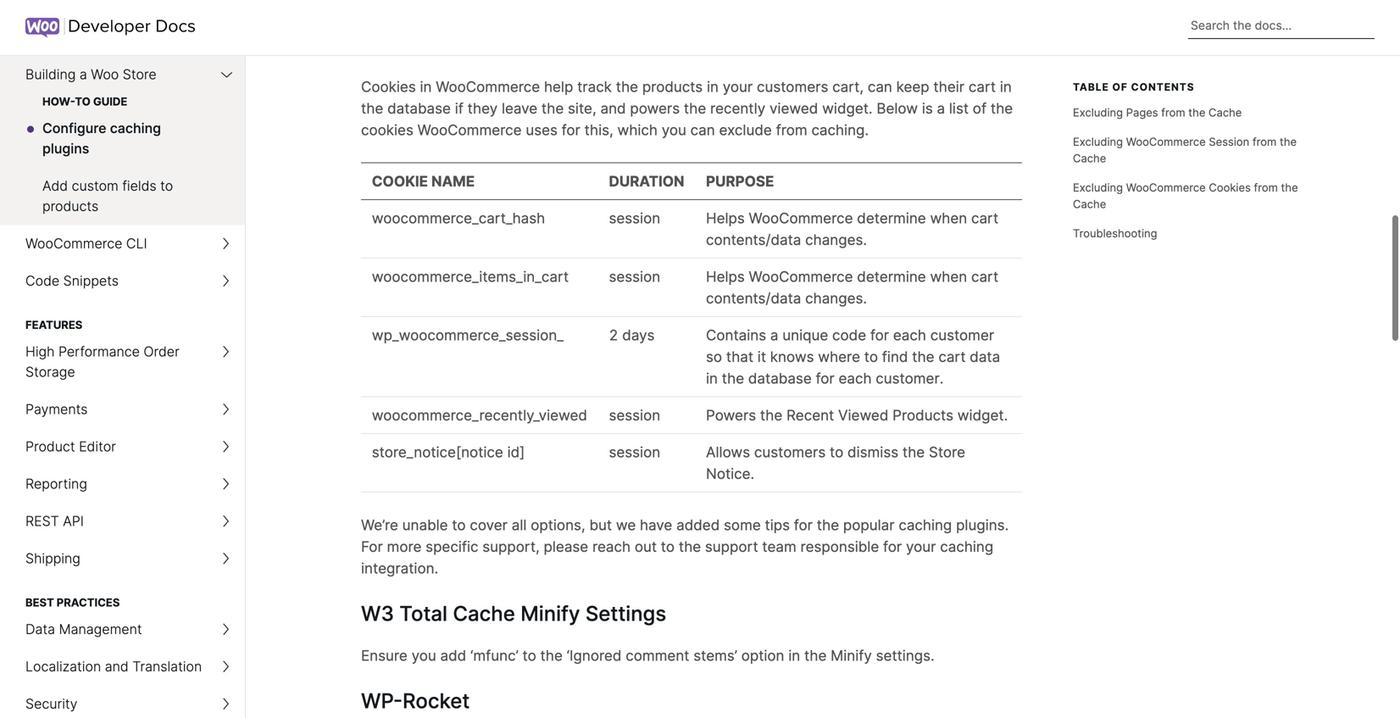 Task type: locate. For each thing, give the bounding box(es) containing it.
1 horizontal spatial cookies
[[1209, 181, 1251, 194]]

1 horizontal spatial widget.
[[958, 407, 1008, 424]]

1 vertical spatial determine
[[857, 268, 926, 285]]

1 session from the top
[[609, 209, 661, 227]]

cookies inside cookies in woocommerce help track the products in your customers cart, can keep their cart in the database if they leave the site, and powers the recently viewed widget. below is a list of the cookies woocommerce uses for this, which you can exclude from caching.
[[361, 78, 416, 95]]

to inside the add custom fields to products
[[160, 178, 173, 194]]

0 vertical spatial of
[[1113, 81, 1128, 93]]

code
[[833, 326, 867, 344]]

widget.
[[822, 100, 873, 117], [958, 407, 1008, 424]]

excluding inside excluding woocommerce cookies from the cache
[[1073, 181, 1123, 194]]

0 horizontal spatial store
[[123, 66, 157, 83]]

1 horizontal spatial of
[[1113, 81, 1128, 93]]

contents/data up contains at the top right of page
[[706, 290, 802, 307]]

2 vertical spatial caching
[[940, 538, 994, 555]]

best practices
[[25, 596, 120, 609]]

all
[[512, 516, 527, 534]]

changes. for woocommerce_cart_hash
[[806, 231, 867, 248]]

practices
[[57, 596, 120, 609]]

1 when from the top
[[930, 209, 968, 227]]

session up 2 days
[[609, 268, 661, 285]]

rest api link
[[0, 503, 245, 540]]

0 vertical spatial widget.
[[822, 100, 873, 117]]

wp_woocommerce_session_
[[372, 326, 564, 344]]

you left add
[[412, 647, 436, 664]]

2 vertical spatial a
[[771, 326, 779, 344]]

0 vertical spatial minify
[[521, 601, 580, 626]]

1 horizontal spatial you
[[662, 121, 687, 139]]

session
[[609, 209, 661, 227], [609, 268, 661, 285], [609, 407, 661, 424], [609, 443, 661, 461]]

0 horizontal spatial and
[[105, 658, 129, 675]]

for up find
[[871, 326, 889, 344]]

w3 total cache minify settings
[[361, 601, 667, 626]]

they
[[468, 100, 498, 117]]

database inside contains a unique code for each customer so that it knows where to find the cart data in the database for each customer.
[[749, 370, 812, 387]]

you down powers
[[662, 121, 687, 139]]

2 determine from the top
[[857, 268, 926, 285]]

store down products
[[929, 443, 966, 461]]

session for woocommerce_items_in_cart
[[609, 268, 661, 285]]

a inside cookies in woocommerce help track the products in your customers cart, can keep their cart in the database if they leave the site, and powers the recently viewed widget. below is a list of the cookies woocommerce uses for this, which you can exclude from caching.
[[937, 100, 945, 117]]

2
[[609, 326, 618, 344]]

0 horizontal spatial each
[[839, 370, 872, 387]]

customer.
[[876, 370, 944, 387]]

unique
[[783, 326, 829, 344]]

0 vertical spatial and
[[601, 100, 626, 117]]

we
[[616, 516, 636, 534]]

excluding inside the excluding woocommerce session from the cache
[[1073, 135, 1123, 148]]

1 vertical spatial customers
[[754, 443, 826, 461]]

from down viewed
[[776, 121, 808, 139]]

excluding woocommerce session from the cache
[[1073, 135, 1297, 165]]

cache up troubleshooting
[[1073, 197, 1107, 210]]

1 vertical spatial your
[[906, 538, 936, 555]]

excluding pages from the cache
[[1073, 106, 1242, 119]]

1 determine from the top
[[857, 209, 926, 227]]

1 vertical spatial and
[[105, 658, 129, 675]]

products inside cookies in woocommerce help track the products in your customers cart, can keep their cart in the database if they leave the site, and powers the recently viewed widget. below is a list of the cookies woocommerce uses for this, which you can exclude from caching.
[[642, 78, 703, 95]]

1 vertical spatial of
[[973, 100, 987, 117]]

from inside excluding woocommerce cookies from the cache
[[1254, 181, 1278, 194]]

helps for woocommerce_cart_hash
[[706, 209, 745, 227]]

2 helps woocommerce determine when cart contents/data changes. from the top
[[706, 268, 999, 307]]

caching
[[110, 120, 161, 137], [899, 516, 952, 534], [940, 538, 994, 555]]

woocommerce down excluding pages from the cache
[[1127, 135, 1206, 148]]

2 excluding from the top
[[1073, 135, 1123, 148]]

0 vertical spatial each
[[894, 326, 927, 344]]

1 horizontal spatial and
[[601, 100, 626, 117]]

0 vertical spatial database
[[388, 100, 451, 117]]

storage
[[25, 364, 75, 380]]

3 session from the top
[[609, 407, 661, 424]]

notice.
[[706, 465, 755, 482]]

3 excluding from the top
[[1073, 181, 1123, 194]]

to left dismiss
[[830, 443, 844, 461]]

features
[[25, 318, 82, 332]]

changes.
[[806, 231, 867, 248], [806, 290, 867, 307]]

helps woocommerce determine when cart contents/data changes. for woocommerce_cart_hash
[[706, 209, 999, 248]]

plugins.
[[956, 516, 1009, 534]]

contents/data for woocommerce_items_in_cart
[[706, 290, 802, 307]]

can down recently
[[691, 121, 715, 139]]

0 horizontal spatial a
[[80, 66, 87, 83]]

settings
[[586, 601, 667, 626]]

to
[[75, 95, 91, 108]]

widget. down cart,
[[822, 100, 873, 117]]

configure caching plugins link
[[0, 110, 245, 167]]

products up powers
[[642, 78, 703, 95]]

each up find
[[894, 326, 927, 344]]

0 vertical spatial contents/data
[[706, 231, 802, 248]]

of
[[1113, 81, 1128, 93], [973, 100, 987, 117]]

cookies
[[361, 78, 416, 95], [1209, 181, 1251, 194]]

cookies up cookies
[[361, 78, 416, 95]]

ensure you add 'mfunc' to the 'ignored comment stems' option in the minify settings.
[[361, 647, 935, 664]]

1 vertical spatial minify
[[831, 647, 872, 664]]

troubleshooting link
[[1073, 219, 1319, 248]]

2 helps from the top
[[706, 268, 745, 285]]

1 vertical spatial a
[[937, 100, 945, 117]]

1 horizontal spatial can
[[868, 78, 893, 95]]

that
[[726, 348, 754, 365]]

store
[[123, 66, 157, 83], [929, 443, 966, 461]]

1 vertical spatial you
[[412, 647, 436, 664]]

allows customers to dismiss the store notice.
[[706, 443, 966, 482]]

1 horizontal spatial your
[[906, 538, 936, 555]]

1 horizontal spatial products
[[642, 78, 703, 95]]

woocommerce up 'code snippets'
[[25, 235, 122, 252]]

1 contents/data from the top
[[706, 231, 802, 248]]

and up 'security' link
[[105, 658, 129, 675]]

cache up session
[[1209, 106, 1242, 119]]

1 horizontal spatial a
[[771, 326, 779, 344]]

excluding for excluding pages from the cache
[[1073, 106, 1123, 119]]

session up we at left bottom
[[609, 443, 661, 461]]

0 horizontal spatial widget.
[[822, 100, 873, 117]]

if
[[455, 100, 464, 117]]

and up this,
[[601, 100, 626, 117]]

1 helps woocommerce determine when cart contents/data changes. from the top
[[706, 209, 999, 248]]

customers inside cookies in woocommerce help track the products in your customers cart, can keep their cart in the database if they leave the site, and powers the recently viewed widget. below is a list of the cookies woocommerce uses for this, which you can exclude from caching.
[[757, 78, 829, 95]]

store up how-to guide link
[[123, 66, 157, 83]]

out
[[635, 538, 657, 555]]

1 vertical spatial helps woocommerce determine when cart contents/data changes.
[[706, 268, 999, 307]]

1 vertical spatial products
[[42, 198, 99, 215]]

a up knows
[[771, 326, 779, 344]]

caching down how-to guide link
[[110, 120, 161, 137]]

minify up 'ignored
[[521, 601, 580, 626]]

cover
[[470, 516, 508, 534]]

cli
[[126, 235, 147, 252]]

1 vertical spatial when
[[930, 268, 968, 285]]

of right list
[[973, 100, 987, 117]]

1 vertical spatial cookies
[[1209, 181, 1251, 194]]

a for building a woo store
[[80, 66, 87, 83]]

the
[[616, 78, 638, 95], [361, 100, 383, 117], [542, 100, 564, 117], [684, 100, 706, 117], [991, 100, 1013, 117], [1189, 106, 1206, 119], [1280, 135, 1297, 148], [1282, 181, 1299, 194], [912, 348, 935, 365], [722, 370, 744, 387], [760, 407, 783, 424], [903, 443, 925, 461], [817, 516, 839, 534], [679, 538, 701, 555], [541, 647, 563, 664], [805, 647, 827, 664]]

from down excluding woocommerce session from the cache link
[[1254, 181, 1278, 194]]

session down 2 days
[[609, 407, 661, 424]]

1 vertical spatial store
[[929, 443, 966, 461]]

widget. down data
[[958, 407, 1008, 424]]

your up recently
[[723, 78, 753, 95]]

2 session from the top
[[609, 268, 661, 285]]

0 horizontal spatial of
[[973, 100, 987, 117]]

support
[[705, 538, 759, 555]]

helps for woocommerce_items_in_cart
[[706, 268, 745, 285]]

cookies in woocommerce help track the products in your customers cart, can keep their cart in the database if they leave the site, and powers the recently viewed widget. below is a list of the cookies woocommerce uses for this, which you can exclude from caching.
[[361, 78, 1013, 139]]

uses
[[526, 121, 558, 139]]

localization and translation
[[25, 658, 202, 675]]

rocket
[[403, 689, 470, 714]]

minify
[[521, 601, 580, 626], [831, 647, 872, 664]]

0 vertical spatial when
[[930, 209, 968, 227]]

1 helps from the top
[[706, 209, 745, 227]]

helps up contains at the top right of page
[[706, 268, 745, 285]]

cookies down session
[[1209, 181, 1251, 194]]

find
[[882, 348, 908, 365]]

viewed
[[839, 407, 889, 424]]

0 horizontal spatial database
[[388, 100, 451, 117]]

woo
[[91, 66, 119, 83]]

contents/data down purpose
[[706, 231, 802, 248]]

more
[[387, 538, 422, 555]]

a inside contains a unique code for each customer so that it knows where to find the cart data in the database for each customer.
[[771, 326, 779, 344]]

a inside building a woo store link
[[80, 66, 87, 83]]

contains
[[706, 326, 767, 344]]

1 horizontal spatial store
[[929, 443, 966, 461]]

caching right popular
[[899, 516, 952, 534]]

None search field
[[1189, 13, 1375, 39]]

each down where
[[839, 370, 872, 387]]

rest
[[25, 513, 59, 529]]

of right table
[[1113, 81, 1128, 93]]

0 vertical spatial your
[[723, 78, 753, 95]]

contains a unique code for each customer so that it knows where to find the cart data in the database for each customer.
[[706, 326, 1001, 387]]

0 horizontal spatial products
[[42, 198, 99, 215]]

from right session
[[1253, 135, 1277, 148]]

2 horizontal spatial a
[[937, 100, 945, 117]]

0 vertical spatial changes.
[[806, 231, 867, 248]]

their
[[934, 78, 965, 95]]

0 vertical spatial a
[[80, 66, 87, 83]]

0 horizontal spatial can
[[691, 121, 715, 139]]

contents
[[1132, 81, 1195, 93]]

1 vertical spatial helps
[[706, 268, 745, 285]]

for down popular
[[883, 538, 902, 555]]

products inside the add custom fields to products
[[42, 198, 99, 215]]

woocommerce down the excluding woocommerce session from the cache
[[1127, 181, 1206, 194]]

4 session from the top
[[609, 443, 661, 461]]

database up cookies
[[388, 100, 451, 117]]

reach
[[593, 538, 631, 555]]

please
[[544, 538, 589, 555]]

0 vertical spatial helps woocommerce determine when cart contents/data changes.
[[706, 209, 999, 248]]

can up the below
[[868, 78, 893, 95]]

a right is
[[937, 100, 945, 117]]

customers up viewed
[[757, 78, 829, 95]]

settings.
[[876, 647, 935, 664]]

leave
[[502, 100, 538, 117]]

0 vertical spatial cookies
[[361, 78, 416, 95]]

add custom fields to products link
[[0, 167, 245, 225]]

cache up 'mfunc'
[[453, 601, 515, 626]]

1 excluding from the top
[[1073, 106, 1123, 119]]

2 vertical spatial excluding
[[1073, 181, 1123, 194]]

to left find
[[865, 348, 878, 365]]

1 horizontal spatial database
[[749, 370, 812, 387]]

woocommerce up they
[[436, 78, 540, 95]]

2 changes. from the top
[[806, 290, 867, 307]]

customers down "recent"
[[754, 443, 826, 461]]

1 changes. from the top
[[806, 231, 867, 248]]

caching inside the configure caching plugins
[[110, 120, 161, 137]]

table of contents
[[1073, 81, 1195, 93]]

0 vertical spatial caching
[[110, 120, 161, 137]]

woocommerce down if
[[418, 121, 522, 139]]

1 horizontal spatial each
[[894, 326, 927, 344]]

your right responsible
[[906, 538, 936, 555]]

your inside we're unable to cover all options, but we have added some tips for the popular caching plugins. for more specific support, please reach out to the support team responsible for your caching integration.
[[906, 538, 936, 555]]

session for store_notice[notice id]
[[609, 443, 661, 461]]

contents/data
[[706, 231, 802, 248], [706, 290, 802, 307]]

0 vertical spatial excluding
[[1073, 106, 1123, 119]]

0 horizontal spatial you
[[412, 647, 436, 664]]

excluding woocommerce cookies from the cache link
[[1073, 173, 1319, 219]]

to right 'fields'
[[160, 178, 173, 194]]

payments
[[25, 401, 88, 418]]

0 horizontal spatial cookies
[[361, 78, 416, 95]]

products down add
[[42, 198, 99, 215]]

ensure
[[361, 647, 408, 664]]

cache down table
[[1073, 152, 1107, 165]]

minify left 'settings.'
[[831, 647, 872, 664]]

1 vertical spatial changes.
[[806, 290, 867, 307]]

cache inside excluding woocommerce cookies from the cache
[[1073, 197, 1107, 210]]

0 vertical spatial customers
[[757, 78, 829, 95]]

1 horizontal spatial minify
[[831, 647, 872, 664]]

2 contents/data from the top
[[706, 290, 802, 307]]

1 vertical spatial excluding
[[1073, 135, 1123, 148]]

determine
[[857, 209, 926, 227], [857, 268, 926, 285]]

helps down purpose
[[706, 209, 745, 227]]

you
[[662, 121, 687, 139], [412, 647, 436, 664]]

woocommerce_items_in_cart
[[372, 268, 569, 285]]

cookie
[[372, 173, 428, 190]]

a left the woo
[[80, 66, 87, 83]]

option
[[742, 647, 785, 664]]

session down the duration
[[609, 209, 661, 227]]

0 vertical spatial you
[[662, 121, 687, 139]]

days
[[623, 326, 655, 344]]

to right 'mfunc'
[[523, 647, 536, 664]]

1 vertical spatial contents/data
[[706, 290, 802, 307]]

your inside cookies in woocommerce help track the products in your customers cart, can keep their cart in the database if they leave the site, and powers the recently viewed widget. below is a list of the cookies woocommerce uses for this, which you can exclude from caching.
[[723, 78, 753, 95]]

for down site,
[[562, 121, 581, 139]]

0 vertical spatial determine
[[857, 209, 926, 227]]

cart inside cookies in woocommerce help track the products in your customers cart, can keep their cart in the database if they leave the site, and powers the recently viewed widget. below is a list of the cookies woocommerce uses for this, which you can exclude from caching.
[[969, 78, 996, 95]]

0 vertical spatial helps
[[706, 209, 745, 227]]

caching down plugins.
[[940, 538, 994, 555]]

and inside cookies in woocommerce help track the products in your customers cart, can keep their cart in the database if they leave the site, and powers the recently viewed widget. below is a list of the cookies woocommerce uses for this, which you can exclude from caching.
[[601, 100, 626, 117]]

2 when from the top
[[930, 268, 968, 285]]

1 vertical spatial database
[[749, 370, 812, 387]]

search search field
[[1189, 13, 1375, 39]]

where
[[818, 348, 861, 365]]

database down knows
[[749, 370, 812, 387]]

0 vertical spatial store
[[123, 66, 157, 83]]

track
[[577, 78, 612, 95]]

0 vertical spatial products
[[642, 78, 703, 95]]

woocommerce down purpose
[[749, 209, 853, 227]]

0 horizontal spatial your
[[723, 78, 753, 95]]



Task type: describe. For each thing, give the bounding box(es) containing it.
some
[[724, 516, 761, 534]]

dismiss
[[848, 443, 899, 461]]

store inside main menu element
[[123, 66, 157, 83]]

viewed
[[770, 100, 818, 117]]

guide
[[93, 95, 127, 108]]

snippets
[[63, 273, 119, 289]]

reporting
[[25, 476, 87, 492]]

from inside cookies in woocommerce help track the products in your customers cart, can keep their cart in the database if they leave the site, and powers the recently viewed widget. below is a list of the cookies woocommerce uses for this, which you can exclude from caching.
[[776, 121, 808, 139]]

woocommerce_cart_hash
[[372, 209, 545, 227]]

custom
[[72, 178, 119, 194]]

session for woocommerce_cart_hash
[[609, 209, 661, 227]]

how-to guide link
[[0, 93, 245, 110]]

store_notice[notice id]
[[372, 443, 525, 461]]

products
[[893, 407, 954, 424]]

allows
[[706, 443, 750, 461]]

building a woo store link
[[0, 56, 245, 93]]

product editor link
[[0, 428, 245, 465]]

plugins
[[42, 140, 89, 157]]

to right out
[[661, 538, 675, 555]]

in inside contains a unique code for each customer so that it knows where to find the cart data in the database for each customer.
[[706, 370, 718, 387]]

w3
[[361, 601, 394, 626]]

excluding woocommerce session from the cache link
[[1073, 127, 1319, 173]]

'mfunc'
[[471, 647, 519, 664]]

order
[[144, 343, 180, 360]]

product
[[25, 438, 75, 455]]

excluding woocommerce cookies from the cache
[[1073, 181, 1299, 210]]

shipping
[[25, 550, 80, 567]]

store inside the 'allows customers to dismiss the store notice.'
[[929, 443, 966, 461]]

table
[[1073, 81, 1110, 93]]

add
[[42, 178, 68, 194]]

cookies inside excluding woocommerce cookies from the cache
[[1209, 181, 1251, 194]]

add custom fields to products
[[42, 178, 173, 215]]

it
[[758, 348, 766, 365]]

integration.
[[361, 560, 439, 577]]

keep
[[897, 78, 930, 95]]

rest api
[[25, 513, 84, 529]]

cart inside contains a unique code for each customer so that it knows where to find the cart data in the database for each customer.
[[939, 348, 966, 365]]

the inside the excluding woocommerce session from the cache
[[1280, 135, 1297, 148]]

editor
[[79, 438, 116, 455]]

determine for woocommerce_items_in_cart
[[857, 268, 926, 285]]

excluding for excluding woocommerce session from the cache
[[1073, 135, 1123, 148]]

for down where
[[816, 370, 835, 387]]

1 vertical spatial caching
[[899, 516, 952, 534]]

management
[[59, 621, 142, 638]]

a for contains a unique code for each customer so that it knows where to find the cart data in the database for each customer.
[[771, 326, 779, 344]]

duration
[[609, 173, 685, 190]]

recently
[[711, 100, 766, 117]]

below
[[877, 100, 918, 117]]

from inside the excluding woocommerce session from the cache
[[1253, 135, 1277, 148]]

table of contents element
[[1073, 81, 1319, 248]]

translation
[[132, 658, 202, 675]]

woocommerce inside the woocommerce cli link
[[25, 235, 122, 252]]

powers
[[630, 100, 680, 117]]

woocommerce inside the excluding woocommerce session from the cache
[[1127, 135, 1206, 148]]

2 days
[[609, 326, 655, 344]]

how-to guide
[[42, 95, 127, 108]]

pages
[[1127, 106, 1159, 119]]

how-
[[42, 95, 75, 108]]

1 vertical spatial each
[[839, 370, 872, 387]]

fields
[[122, 178, 157, 194]]

determine for woocommerce_cart_hash
[[857, 209, 926, 227]]

0 vertical spatial can
[[868, 78, 893, 95]]

store_notice[notice
[[372, 443, 503, 461]]

added
[[677, 516, 720, 534]]

1 vertical spatial widget.
[[958, 407, 1008, 424]]

excluding pages from the cache link
[[1073, 98, 1319, 127]]

help
[[544, 78, 573, 95]]

you inside cookies in woocommerce help track the products in your customers cart, can keep their cart in the database if they leave the site, and powers the recently viewed widget. below is a list of the cookies woocommerce uses for this, which you can exclude from caching.
[[662, 121, 687, 139]]

cache inside the excluding woocommerce session from the cache
[[1073, 152, 1107, 165]]

popular
[[843, 516, 895, 534]]

data
[[25, 621, 55, 638]]

responsible
[[801, 538, 879, 555]]

reporting link
[[0, 465, 245, 503]]

exclude
[[719, 121, 772, 139]]

and inside localization and translation link
[[105, 658, 129, 675]]

woocommerce up unique
[[749, 268, 853, 285]]

best practices link
[[0, 577, 245, 611]]

excluding for excluding woocommerce cookies from the cache
[[1073, 181, 1123, 194]]

stems'
[[694, 647, 738, 664]]

unable
[[402, 516, 448, 534]]

security link
[[0, 685, 245, 718]]

customer
[[931, 326, 995, 344]]

0 horizontal spatial minify
[[521, 601, 580, 626]]

to inside the 'allows customers to dismiss the store notice.'
[[830, 443, 844, 461]]

id]
[[507, 443, 525, 461]]

for right tips
[[794, 516, 813, 534]]

from down contents
[[1162, 106, 1186, 119]]

helps woocommerce determine when cart contents/data changes. for woocommerce_items_in_cart
[[706, 268, 999, 307]]

customers inside the 'allows customers to dismiss the store notice.'
[[754, 443, 826, 461]]

the inside the 'allows customers to dismiss the store notice.'
[[903, 443, 925, 461]]

list
[[949, 100, 969, 117]]

1 vertical spatial can
[[691, 121, 715, 139]]

cart,
[[833, 78, 864, 95]]

data management
[[25, 621, 142, 638]]

we're unable to cover all options, but we have added some tips for the popular caching plugins. for more specific support, please reach out to the support team responsible for your caching integration.
[[361, 516, 1009, 577]]

which
[[618, 121, 658, 139]]

database inside cookies in woocommerce help track the products in your customers cart, can keep their cart in the database if they leave the site, and powers the recently viewed widget. below is a list of the cookies woocommerce uses for this, which you can exclude from caching.
[[388, 100, 451, 117]]

wp-
[[361, 689, 403, 714]]

data
[[970, 348, 1001, 365]]

woocommerce_recently_viewed
[[372, 407, 588, 424]]

best
[[25, 596, 54, 609]]

to inside contains a unique code for each customer so that it knows where to find the cart data in the database for each customer.
[[865, 348, 878, 365]]

configure
[[42, 120, 106, 137]]

contents/data for woocommerce_cart_hash
[[706, 231, 802, 248]]

main menu element
[[0, 56, 246, 718]]

widget. inside cookies in woocommerce help track the products in your customers cart, can keep their cart in the database if they leave the site, and powers the recently viewed widget. below is a list of the cookies woocommerce uses for this, which you can exclude from caching.
[[822, 100, 873, 117]]

of inside cookies in woocommerce help track the products in your customers cart, can keep their cart in the database if they leave the site, and powers the recently viewed widget. below is a list of the cookies woocommerce uses for this, which you can exclude from caching.
[[973, 100, 987, 117]]

this,
[[585, 121, 614, 139]]

when for woocommerce_items_in_cart
[[930, 268, 968, 285]]

to up specific
[[452, 516, 466, 534]]

session
[[1209, 135, 1250, 148]]

high
[[25, 343, 55, 360]]

so
[[706, 348, 722, 365]]

caching.
[[812, 121, 869, 139]]

for inside cookies in woocommerce help track the products in your customers cart, can keep their cart in the database if they leave the site, and powers the recently viewed widget. below is a list of the cookies woocommerce uses for this, which you can exclude from caching.
[[562, 121, 581, 139]]

woocommerce inside excluding woocommerce cookies from the cache
[[1127, 181, 1206, 194]]

comment
[[626, 647, 690, 664]]

when for woocommerce_cart_hash
[[930, 209, 968, 227]]

changes. for woocommerce_items_in_cart
[[806, 290, 867, 307]]

knows
[[770, 348, 814, 365]]

session for woocommerce_recently_viewed
[[609, 407, 661, 424]]

the inside excluding woocommerce cookies from the cache
[[1282, 181, 1299, 194]]

tips
[[765, 516, 790, 534]]



Task type: vqa. For each thing, say whether or not it's contained in the screenshot.


